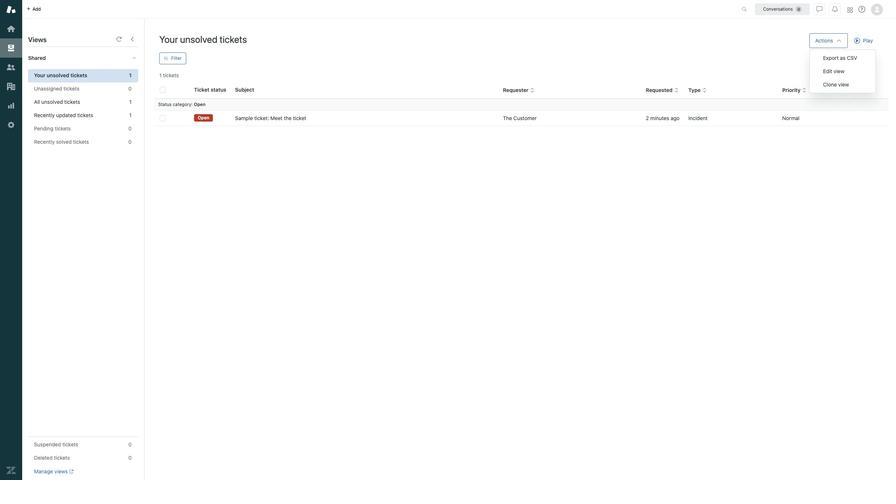 Task type: describe. For each thing, give the bounding box(es) containing it.
priority
[[783, 87, 801, 93]]

0 for suspended tickets
[[128, 442, 132, 448]]

ticket status
[[194, 87, 226, 93]]

actions menu
[[810, 50, 877, 93]]

zendesk image
[[6, 466, 16, 476]]

all
[[34, 99, 40, 105]]

sample ticket: meet the ticket link
[[235, 115, 306, 122]]

view for clone view
[[839, 81, 850, 88]]

0 for pending tickets
[[128, 125, 132, 132]]

zendesk support image
[[6, 5, 16, 14]]

views image
[[6, 43, 16, 53]]

export as csv
[[824, 55, 858, 61]]

get help image
[[859, 6, 866, 13]]

actions button
[[810, 33, 848, 48]]

unassigned tickets
[[34, 85, 79, 92]]

collapse views pane image
[[129, 36, 135, 42]]

play button
[[848, 33, 880, 48]]

pending tickets
[[34, 125, 71, 132]]

recently updated tickets
[[34, 112, 93, 118]]

manage views link
[[34, 469, 74, 475]]

suspended tickets
[[34, 442, 78, 448]]

reporting image
[[6, 101, 16, 111]]

view for edit view
[[834, 68, 845, 74]]

2 minutes ago
[[646, 115, 680, 121]]

0 vertical spatial open
[[194, 102, 206, 107]]

shared
[[28, 55, 46, 61]]

ticket
[[194, 87, 210, 93]]

1 vertical spatial your unsolved tickets
[[34, 72, 87, 78]]

requested button
[[646, 87, 679, 94]]

csv
[[847, 55, 858, 61]]

ticket
[[293, 115, 306, 121]]

type
[[689, 87, 701, 93]]

manage
[[34, 469, 53, 475]]

subject
[[235, 87, 254, 93]]

sample
[[235, 115, 253, 121]]

requester
[[503, 87, 529, 93]]

(opens in a new tab) image
[[68, 470, 74, 474]]

customers image
[[6, 63, 16, 72]]

conversations
[[764, 6, 793, 12]]

row containing sample ticket: meet the ticket
[[154, 111, 889, 126]]

0 for deleted tickets
[[128, 455, 132, 461]]

the customer
[[503, 115, 537, 121]]

meet
[[271, 115, 283, 121]]

solved
[[56, 139, 72, 145]]

edit
[[824, 68, 833, 74]]

status category: open
[[158, 102, 206, 107]]

filter
[[171, 55, 182, 61]]

pending
[[34, 125, 53, 132]]

updated
[[56, 112, 76, 118]]

conversations button
[[756, 3, 810, 15]]

status
[[211, 87, 226, 93]]

all unsolved tickets
[[34, 99, 80, 105]]

button displays agent's chat status as invisible. image
[[817, 6, 823, 12]]

admin image
[[6, 120, 16, 130]]

edit view
[[824, 68, 845, 74]]

add
[[33, 6, 41, 12]]

category:
[[173, 102, 193, 107]]

1 for recently updated tickets
[[129, 112, 132, 118]]

2 vertical spatial unsolved
[[41, 99, 63, 105]]

unassigned
[[34, 85, 62, 92]]

1 vertical spatial your
[[34, 72, 45, 78]]

status
[[158, 102, 172, 107]]

2
[[646, 115, 649, 121]]



Task type: locate. For each thing, give the bounding box(es) containing it.
1 for all unsolved tickets
[[129, 99, 132, 105]]

tickets
[[220, 34, 247, 45], [71, 72, 87, 78], [163, 72, 179, 78], [64, 85, 79, 92], [64, 99, 80, 105], [77, 112, 93, 118], [55, 125, 71, 132], [73, 139, 89, 145], [62, 442, 78, 448], [54, 455, 70, 461]]

0
[[128, 85, 132, 92], [128, 125, 132, 132], [128, 139, 132, 145], [128, 442, 132, 448], [128, 455, 132, 461]]

unsolved down unassigned
[[41, 99, 63, 105]]

manage views
[[34, 469, 68, 475]]

recently for recently solved tickets
[[34, 139, 55, 145]]

1 recently from the top
[[34, 112, 55, 118]]

0 for unassigned tickets
[[128, 85, 132, 92]]

1 vertical spatial view
[[839, 81, 850, 88]]

open down status category: open
[[198, 115, 209, 121]]

0 vertical spatial unsolved
[[180, 34, 218, 45]]

views
[[28, 36, 47, 44]]

1 vertical spatial recently
[[34, 139, 55, 145]]

clone
[[824, 81, 837, 88]]

1 vertical spatial open
[[198, 115, 209, 121]]

1 vertical spatial unsolved
[[47, 72, 69, 78]]

1 horizontal spatial your unsolved tickets
[[159, 34, 247, 45]]

organizations image
[[6, 82, 16, 91]]

1 0 from the top
[[128, 85, 132, 92]]

1 tickets
[[159, 72, 179, 78]]

get started image
[[6, 24, 16, 34]]

0 horizontal spatial your unsolved tickets
[[34, 72, 87, 78]]

sample ticket: meet the ticket
[[235, 115, 306, 121]]

your up unassigned
[[34, 72, 45, 78]]

filter button
[[159, 53, 186, 64]]

unsolved up unassigned tickets in the top left of the page
[[47, 72, 69, 78]]

play
[[864, 37, 874, 44]]

normal
[[783, 115, 800, 121]]

4 0 from the top
[[128, 442, 132, 448]]

your unsolved tickets up filter
[[159, 34, 247, 45]]

0 vertical spatial your unsolved tickets
[[159, 34, 247, 45]]

shared button
[[22, 47, 125, 69]]

recently
[[34, 112, 55, 118], [34, 139, 55, 145]]

the
[[503, 115, 512, 121]]

recently up pending
[[34, 112, 55, 118]]

priority button
[[783, 87, 807, 94]]

view
[[834, 68, 845, 74], [839, 81, 850, 88]]

main element
[[0, 0, 22, 480]]

unsolved up filter
[[180, 34, 218, 45]]

suspended
[[34, 442, 61, 448]]

2 0 from the top
[[128, 125, 132, 132]]

deleted tickets
[[34, 455, 70, 461]]

export
[[824, 55, 839, 61]]

0 horizontal spatial your
[[34, 72, 45, 78]]

refresh views pane image
[[116, 36, 122, 42]]

3 0 from the top
[[128, 139, 132, 145]]

open
[[194, 102, 206, 107], [198, 115, 209, 121]]

customer
[[514, 115, 537, 121]]

notifications image
[[833, 6, 838, 12]]

requester button
[[503, 87, 535, 94]]

5 0 from the top
[[128, 455, 132, 461]]

views
[[54, 469, 68, 475]]

actions
[[816, 37, 834, 44]]

type button
[[689, 87, 707, 94]]

ago
[[671, 115, 680, 121]]

requested
[[646, 87, 673, 93]]

your unsolved tickets up unassigned tickets in the top left of the page
[[34, 72, 87, 78]]

shared heading
[[22, 47, 144, 69]]

unsolved
[[180, 34, 218, 45], [47, 72, 69, 78], [41, 99, 63, 105]]

0 vertical spatial view
[[834, 68, 845, 74]]

0 vertical spatial recently
[[34, 112, 55, 118]]

as
[[841, 55, 846, 61]]

deleted
[[34, 455, 53, 461]]

0 for recently solved tickets
[[128, 139, 132, 145]]

zendesk products image
[[848, 7, 853, 12]]

0 vertical spatial your
[[159, 34, 178, 45]]

the
[[284, 115, 292, 121]]

your up filter "button"
[[159, 34, 178, 45]]

recently solved tickets
[[34, 139, 89, 145]]

clone view
[[824, 81, 850, 88]]

recently for recently updated tickets
[[34, 112, 55, 118]]

your
[[159, 34, 178, 45], [34, 72, 45, 78]]

1
[[129, 72, 132, 78], [159, 72, 162, 78], [129, 99, 132, 105], [129, 112, 132, 118]]

ticket:
[[254, 115, 269, 121]]

view right clone
[[839, 81, 850, 88]]

your unsolved tickets
[[159, 34, 247, 45], [34, 72, 87, 78]]

row
[[154, 111, 889, 126]]

view right 'edit'
[[834, 68, 845, 74]]

1 horizontal spatial your
[[159, 34, 178, 45]]

incident
[[689, 115, 708, 121]]

add button
[[22, 0, 45, 18]]

minutes
[[651, 115, 670, 121]]

recently down pending
[[34, 139, 55, 145]]

open down ticket
[[194, 102, 206, 107]]

2 recently from the top
[[34, 139, 55, 145]]

1 for your unsolved tickets
[[129, 72, 132, 78]]



Task type: vqa. For each thing, say whether or not it's contained in the screenshot.
ACTIONS
yes



